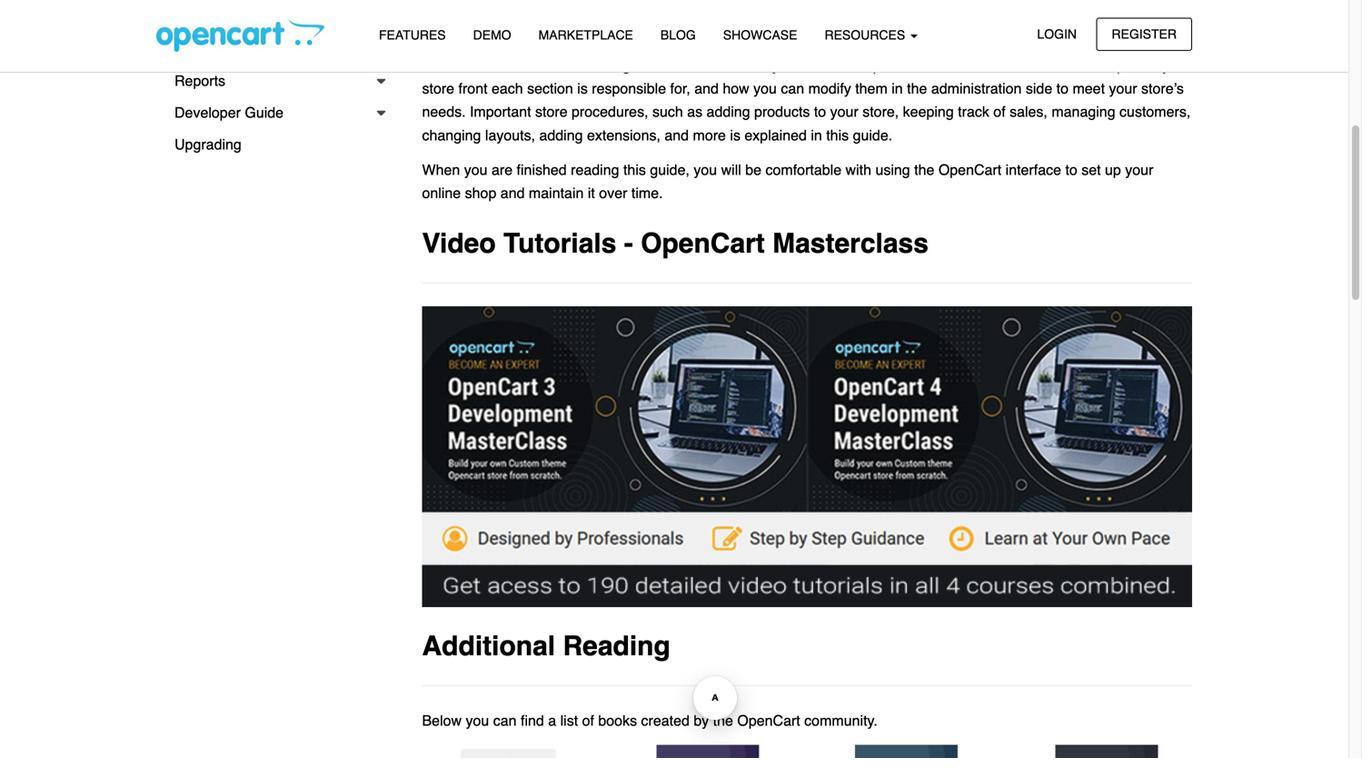 Task type: describe. For each thing, give the bounding box(es) containing it.
reading
[[563, 631, 671, 662]]

find
[[521, 712, 544, 729]]

you for finished
[[464, 161, 488, 178]]

-
[[624, 228, 633, 259]]

community.
[[805, 712, 878, 729]]

reading
[[571, 161, 620, 178]]

resources link
[[811, 19, 932, 51]]

created
[[641, 712, 690, 729]]

1 vertical spatial opencart
[[641, 228, 765, 259]]

video
[[422, 228, 496, 259]]

when you are finished reading this guide, you will be comfortable with using the opencart interface to set up your online shop and maintain it over time.
[[422, 161, 1154, 201]]

finished
[[517, 161, 567, 178]]

additional
[[422, 631, 556, 662]]

blog link
[[647, 19, 710, 51]]

login link
[[1022, 18, 1093, 51]]

you for find
[[466, 712, 489, 729]]

developer
[[175, 104, 241, 121]]

developer guide
[[175, 104, 284, 121]]

list
[[561, 712, 578, 729]]

blog
[[661, 28, 696, 42]]

register
[[1112, 27, 1177, 41]]

tools
[[175, 40, 209, 57]]

marketplace link
[[525, 19, 647, 51]]

system
[[175, 9, 223, 25]]

upgrading
[[175, 136, 242, 153]]

reports
[[175, 72, 225, 89]]

developer guide link
[[156, 97, 395, 129]]

free opencart book image
[[1033, 744, 1180, 758]]

your
[[1126, 161, 1154, 178]]

showcase link
[[710, 19, 811, 51]]

login
[[1038, 27, 1077, 41]]

below you can find a list of books created by the opencart community.
[[422, 712, 878, 729]]

below
[[422, 712, 462, 729]]

set
[[1082, 161, 1102, 178]]

it
[[588, 185, 595, 201]]

of
[[582, 712, 595, 729]]

register link
[[1097, 18, 1193, 51]]

up
[[1106, 161, 1122, 178]]

tutorials
[[504, 228, 617, 259]]

books
[[599, 712, 637, 729]]

be
[[746, 161, 762, 178]]

opencart inside the when you are finished reading this guide, you will be comfortable with using the opencart interface to set up your online shop and maintain it over time.
[[939, 161, 1002, 178]]



Task type: vqa. For each thing, say whether or not it's contained in the screenshot.
your
yes



Task type: locate. For each thing, give the bounding box(es) containing it.
will
[[721, 161, 742, 178]]

marketplace
[[539, 28, 634, 42]]

online
[[422, 185, 461, 201]]

system link
[[156, 1, 395, 33]]

you up shop
[[464, 161, 488, 178]]

demo
[[473, 28, 512, 42]]

reports link
[[156, 65, 395, 97]]

guide
[[245, 104, 284, 121]]

resources
[[825, 28, 909, 42]]

over
[[599, 185, 628, 201]]

tools link
[[156, 33, 395, 65]]

features
[[379, 28, 446, 42]]

opencart tips and tricks part 2 image
[[834, 744, 981, 758]]

opencart right by in the right of the page
[[738, 712, 801, 729]]

upgrading link
[[156, 129, 395, 160]]

video tutorials - opencart masterclass
[[422, 228, 929, 259]]

0 horizontal spatial the
[[713, 712, 734, 729]]

maintain
[[529, 185, 584, 201]]

opencart tips and tricks part 3 image
[[634, 744, 781, 758]]

time.
[[632, 185, 663, 201]]

to
[[1066, 161, 1078, 178]]

opencart left interface
[[939, 161, 1002, 178]]

the definitive guide to getting started with opencart 2.x for beginners image
[[435, 744, 582, 758]]

opencart - open source shopping cart solution image
[[156, 19, 325, 52]]

showcase
[[724, 28, 798, 42]]

you
[[464, 161, 488, 178], [694, 161, 717, 178], [466, 712, 489, 729]]

this
[[624, 161, 646, 178]]

can
[[493, 712, 517, 729]]

1 horizontal spatial the
[[915, 161, 935, 178]]

by
[[694, 712, 709, 729]]

masterclass
[[773, 228, 929, 259]]

1 vertical spatial the
[[713, 712, 734, 729]]

interface
[[1006, 161, 1062, 178]]

comfortable
[[766, 161, 842, 178]]

a
[[548, 712, 557, 729]]

the right using
[[915, 161, 935, 178]]

0 vertical spatial opencart
[[939, 161, 1002, 178]]

shop
[[465, 185, 497, 201]]

you left can
[[466, 712, 489, 729]]

using
[[876, 161, 911, 178]]

with
[[846, 161, 872, 178]]

features link
[[365, 19, 460, 51]]

and
[[501, 185, 525, 201]]

you left "will"
[[694, 161, 717, 178]]

the
[[915, 161, 935, 178], [713, 712, 734, 729]]

additional reading
[[422, 631, 671, 662]]

guide,
[[650, 161, 690, 178]]

opencart right -
[[641, 228, 765, 259]]

the inside the when you are finished reading this guide, you will be comfortable with using the opencart interface to set up your online shop and maintain it over time.
[[915, 161, 935, 178]]

0 vertical spatial the
[[915, 161, 935, 178]]

the right by in the right of the page
[[713, 712, 734, 729]]

2 vertical spatial opencart
[[738, 712, 801, 729]]

opencart
[[939, 161, 1002, 178], [641, 228, 765, 259], [738, 712, 801, 729]]

when
[[422, 161, 460, 178]]

are
[[492, 161, 513, 178]]

demo link
[[460, 19, 525, 51]]



